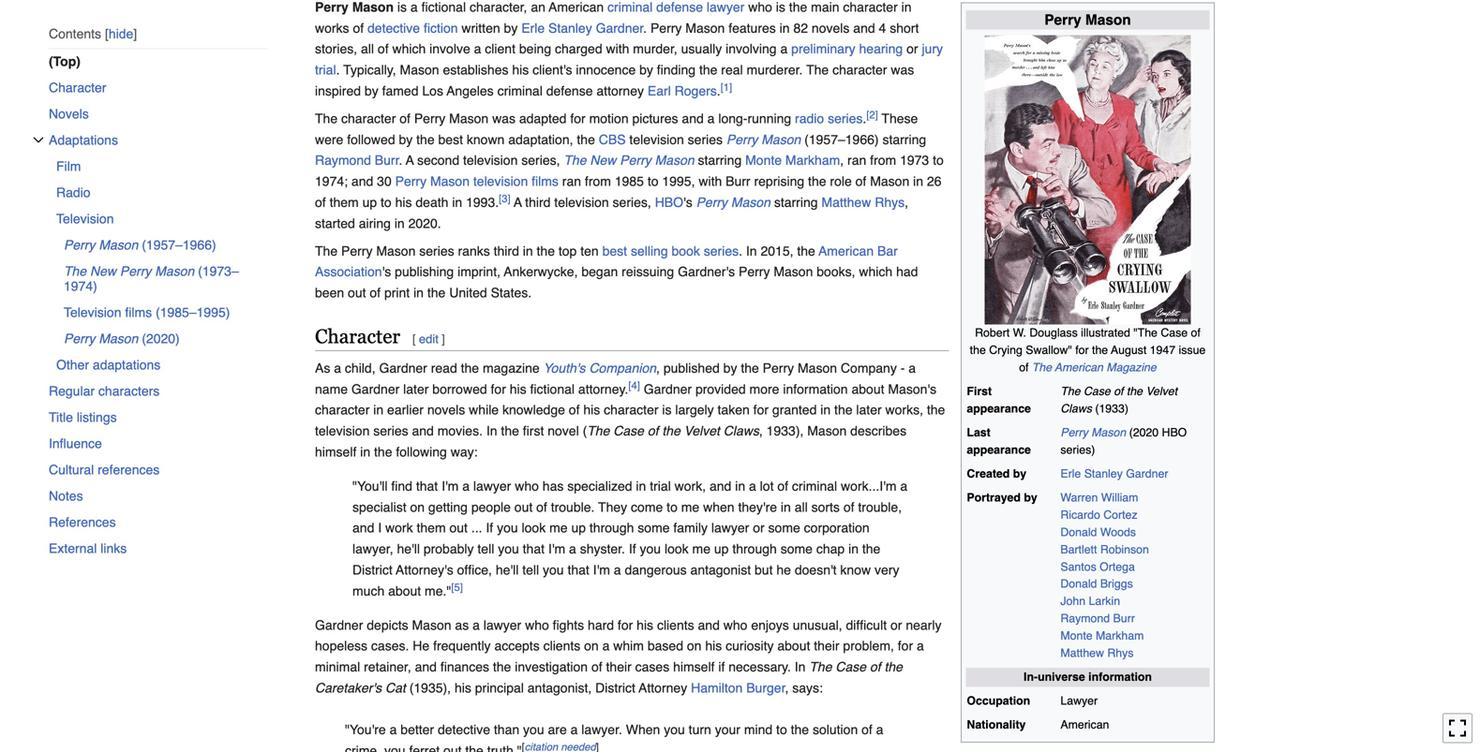 Task type: vqa. For each thing, say whether or not it's contained in the screenshot.
First appearance
yes



Task type: describe. For each thing, give the bounding box(es) containing it.
me inside the "you'll find that i'm a lawyer who has specialized in trial work, and in a lot of criminal work...i'm a specialist on getting people out of trouble.  they come to me when they're in all sorts of trouble, and i work them out
[[681, 500, 699, 515]]

the inside , 1933), mason describes himself in the following way:
[[374, 445, 392, 460]]

series up gardner's
[[704, 244, 739, 259]]

about inside the gardner provided more information about mason's character in earlier novels while knowledge of his character is largely taken for granted in the later works, the television series and movies. in the first novel (
[[852, 382, 884, 397]]

retainer,
[[364, 660, 411, 675]]

edit link
[[419, 332, 439, 346]]

mason inside , 1933), mason describes himself in the following way:
[[807, 424, 847, 439]]

the down swallow"
[[1032, 361, 1052, 374]]

in inside the gardner provided more information about mason's character in earlier novels while knowledge of his character is largely taken for granted in the later works, the television series and movies. in the first novel (
[[486, 424, 497, 439]]

0 horizontal spatial monte markham link
[[745, 153, 840, 168]]

by down the typically,
[[365, 83, 378, 98]]

character down name
[[315, 403, 370, 418]]

read
[[431, 361, 457, 376]]

a right as on the top of page
[[334, 361, 341, 376]]

child,
[[345, 361, 375, 376]]

2 vertical spatial me
[[692, 542, 711, 557]]

external links link
[[49, 535, 268, 562]]

difficult
[[846, 618, 887, 633]]

and inside 'the character of perry mason was adapted for motion pictures and a long-running radio series . [2]'
[[682, 111, 704, 126]]

the inside gardner depicts mason as a lawyer who fights hard for his clients and who enjoys unusual, difficult or nearly hopeless cases. he frequently accepts clients on a whim based on his curiosity about their problem, for a minimal retainer, and finances the investigation of their cases himself if necessary. in
[[493, 660, 511, 675]]

mason inside [3] a third television series, hbo 's perry mason starring matthew rhys
[[731, 195, 770, 210]]

the down 'started'
[[315, 244, 338, 259]]

in inside gardner depicts mason as a lawyer who fights hard for his clients and who enjoys unusual, difficult or nearly hopeless cases. he frequently accepts clients on a whim based on his curiosity about their problem, for a minimal retainer, and finances the investigation of their cases himself if necessary. in
[[795, 660, 806, 675]]

himself inside gardner depicts mason as a lawyer who fights hard for his clients and who enjoys unusual, difficult or nearly hopeless cases. he frequently accepts clients on a whim based on his curiosity about their problem, for a minimal retainer, and finances the investigation of their cases himself if necessary. in
[[673, 660, 715, 675]]

pictures
[[632, 111, 678, 126]]

0 vertical spatial stanley
[[548, 20, 592, 35]]

. inside cbs television series perry mason (1957–1966) starring raymond burr . a second television series, the new perry mason starring monte markham
[[399, 153, 402, 168]]

2 horizontal spatial up
[[714, 542, 729, 557]]

film link
[[56, 153, 268, 179]]

the inside "... if you look me up through some family lawyer or some corporation lawyer, he'll probably tell you that i'm a shyster.  if you look me up through some chap in the district attorney's office, he'll tell you that i'm a dangerous antagonist but he doesn't know very much about me.""
[[862, 542, 880, 557]]

perry inside [3] a third television series, hbo 's perry mason starring matthew rhys
[[696, 195, 727, 210]]

who up curiosity
[[723, 618, 747, 633]]

to inside , ran from 1973 to 1974; and 30
[[933, 153, 944, 168]]

stories,
[[315, 41, 357, 56]]

other adaptations link
[[56, 352, 268, 378]]

and up (1935),
[[415, 660, 437, 675]]

0 vertical spatial perry mason
[[1044, 11, 1131, 28]]

a up "trouble,"
[[900, 479, 908, 494]]

television down 'pictures'
[[629, 132, 684, 147]]

television inside [3] a third television series, hbo 's perry mason starring matthew rhys
[[554, 195, 609, 210]]

1 vertical spatial (1957–1966)
[[142, 237, 216, 252]]

2 horizontal spatial that
[[568, 563, 589, 578]]

(1957–1966) inside cbs television series perry mason (1957–1966) starring raymond burr . a second television series, the new perry mason starring monte markham
[[804, 132, 879, 147]]

1 vertical spatial best
[[602, 244, 627, 259]]

26
[[927, 174, 942, 189]]

all inside . perry mason features in 82 novels and 4 short stories, all of which involve a client being charged with murder, usually involving a
[[361, 41, 374, 56]]

(
[[583, 424, 587, 439]]

jury trial link
[[315, 41, 943, 77]]

the down mason's
[[927, 403, 945, 418]]

had
[[896, 265, 918, 280]]

larkin
[[1089, 595, 1120, 609]]

trouble,
[[858, 500, 902, 515]]

the inside '. typically, mason establishes his client's innocence by finding the real murderer. the character was inspired by famed los angeles criminal defense attorney'
[[806, 62, 829, 77]]

velvet inside the case of the velvet claws
[[1146, 385, 1177, 398]]

come
[[631, 500, 663, 515]]

much
[[352, 584, 385, 599]]

the left first
[[501, 424, 519, 439]]

people
[[471, 500, 511, 515]]

markham inside warren william ricardo cortez donald woods bartlett robinson santos ortega donald briggs john larkin raymond burr monte markham matthew rhys
[[1096, 630, 1144, 643]]

and up when
[[710, 479, 731, 494]]

, left says:
[[785, 681, 789, 696]]

his inside , published by the perry mason company - a name gardner later borrowed for his fictional attorney.
[[510, 382, 526, 397]]

, ran from 1973 to 1974; and 30
[[315, 153, 944, 189]]

in up ankerwycke,
[[523, 244, 533, 259]]

started
[[315, 216, 355, 231]]

novels link
[[49, 101, 268, 127]]

0 horizontal spatial third
[[494, 244, 519, 259]]

a inside , published by the perry mason company - a name gardner later borrowed for his fictional attorney.
[[909, 361, 916, 376]]

the inside who is the main character in works of
[[789, 0, 807, 14]]

a up 'getting'
[[462, 479, 470, 494]]

1 horizontal spatial their
[[814, 639, 839, 654]]

his inside '. typically, mason establishes his client's innocence by finding the real murderer. the character was inspired by famed los angeles criminal defense attorney'
[[512, 62, 529, 77]]

a inside 'the character of perry mason was adapted for motion pictures and a long-running radio series . [2]'
[[707, 111, 715, 126]]

1 vertical spatial perry mason
[[1060, 426, 1126, 440]]

detective fiction written by erle stanley gardner
[[367, 20, 644, 35]]

's inside the 's publishing imprint, ankerwycke, began reissuing gardner's perry mason books, which had been out of print in the united states.
[[382, 265, 391, 280]]

youth's
[[543, 361, 585, 376]]

murder,
[[633, 41, 677, 56]]

2 vertical spatial i'm
[[593, 563, 610, 578]]

of inside the case of the velvet claws
[[1114, 385, 1123, 398]]

lawyer
[[1060, 695, 1098, 708]]

mason inside 'ran from 1985 to 1995, with burr reprising the role of mason in 26 of them up to his death in 1993.'
[[870, 174, 909, 189]]

[4]
[[628, 380, 640, 391]]

0 horizontal spatial if
[[486, 521, 493, 536]]

by up client
[[504, 20, 518, 35]]

1 horizontal spatial district
[[595, 681, 635, 696]]

the perry mason series ranks third in the top ten best selling book series . in 2015, the
[[315, 244, 819, 259]]

0 horizontal spatial matthew rhys link
[[822, 195, 905, 210]]

by down murder,
[[639, 62, 653, 77]]

is inside the gardner provided more information about mason's character in earlier novels while knowledge of his character is largely taken for granted in the later works, the television series and movies. in the first novel (
[[662, 403, 672, 418]]

by right portrayed on the bottom of page
[[1024, 491, 1037, 505]]

0 vertical spatial films
[[532, 174, 559, 189]]

these
[[882, 111, 918, 126]]

the right 2015,
[[797, 244, 815, 259]]

the up the borrowed
[[461, 361, 479, 376]]

0 horizontal spatial velvet
[[684, 424, 720, 439]]

matthew inside [3] a third television series, hbo 's perry mason starring matthew rhys
[[822, 195, 871, 210]]

as a child, gardner read the magazine youth's companion
[[315, 361, 656, 376]]

appearance for last
[[967, 443, 1031, 457]]

0 vertical spatial the case of the velvet claws
[[1060, 385, 1177, 416]]

1 horizontal spatial character
[[315, 325, 400, 348]]

created
[[967, 467, 1010, 481]]

influence link
[[49, 430, 268, 457]]

of inside the 's publishing imprint, ankerwycke, began reissuing gardner's perry mason books, which had been out of print in the united states.
[[370, 286, 381, 301]]

depicts
[[367, 618, 408, 633]]

his up whim
[[637, 618, 653, 633]]

ankerwycke,
[[504, 265, 578, 280]]

1 horizontal spatial in
[[746, 244, 757, 259]]

the inside the case of the velvet claws
[[1060, 385, 1080, 398]]

a up "establishes"
[[474, 41, 481, 56]]

case right the ( on the bottom of page
[[613, 424, 644, 439]]

"you'll find that i'm a lawyer who has specialized in trial work, and in a lot of criminal work...i'm a specialist on getting people out of trouble.  they come to me when they're in all sorts of trouble, and i work them out
[[352, 479, 908, 536]]

perry inside , published by the perry mason company - a name gardner later borrowed for his fictional attorney.
[[763, 361, 794, 376]]

-
[[901, 361, 905, 376]]

for inside robert w. douglass illustrated "the case of the crying swallow" for the august 1947 issue of
[[1075, 344, 1089, 357]]

probably
[[424, 542, 474, 557]]

's inside [3] a third television series, hbo 's perry mason starring matthew rhys
[[683, 195, 692, 210]]

1 vertical spatial tell
[[522, 563, 539, 578]]

1 vertical spatial the case of the velvet claws
[[587, 424, 759, 439]]

monte inside warren william ricardo cortez donald woods bartlett robinson santos ortega donald briggs john larkin raymond burr monte markham matthew rhys
[[1060, 630, 1093, 643]]

swallow"
[[1026, 344, 1072, 357]]

1 horizontal spatial if
[[629, 542, 636, 557]]

turn
[[689, 723, 711, 738]]

the down "illustrated"
[[1092, 344, 1108, 357]]

novels inside . perry mason features in 82 novels and 4 short stories, all of which involve a client being charged with murder, usually involving a
[[812, 20, 850, 35]]

external links
[[49, 541, 127, 556]]

lawyer for specialized
[[473, 479, 511, 494]]

warren william ricardo cortez donald woods bartlett robinson santos ortega donald briggs john larkin raymond burr monte markham matthew rhys
[[1060, 491, 1149, 660]]

gardner up william
[[1126, 467, 1168, 481]]

in left "earlier"
[[373, 403, 384, 418]]

1 vertical spatial erle stanley gardner link
[[1060, 467, 1168, 481]]

principal
[[475, 681, 524, 696]]

in right granted
[[820, 403, 831, 418]]

perry inside the 's publishing imprint, ankerwycke, began reissuing gardner's perry mason books, which had been out of print in the united states.
[[739, 265, 770, 280]]

later inside the gardner provided more information about mason's character in earlier novels while knowledge of his character is largely taken for granted in the later works, the television series and movies. in the first novel (
[[856, 403, 882, 418]]

0 vertical spatial look
[[522, 521, 546, 536]]

who up accepts
[[525, 618, 549, 633]]

the right novel
[[587, 424, 610, 439]]

's publishing imprint, ankerwycke, began reissuing gardner's perry mason books, which had been out of print in the united states.
[[315, 265, 918, 301]]

rhys inside [3] a third television series, hbo 's perry mason starring matthew rhys
[[875, 195, 905, 210]]

real
[[721, 62, 743, 77]]

[
[[412, 332, 416, 346]]

some down they're
[[768, 521, 800, 536]]

1 vertical spatial through
[[732, 542, 777, 557]]

mason inside , published by the perry mason company - a name gardner later borrowed for his fictional attorney.
[[798, 361, 837, 376]]

1 vertical spatial raymond burr link
[[1060, 612, 1135, 626]]

client's
[[533, 62, 572, 77]]

when
[[703, 500, 734, 515]]

monte inside cbs television series perry mason (1957–1966) starring raymond burr . a second television series, the new perry mason starring monte markham
[[745, 153, 782, 168]]

television inside the gardner provided more information about mason's character in earlier novels while knowledge of his character is largely taken for granted in the later works, the television series and movies. in the first novel (
[[315, 424, 370, 439]]

later inside , published by the perry mason company - a name gardner later borrowed for his fictional attorney.
[[403, 382, 429, 397]]

works,
[[885, 403, 923, 418]]

1933),
[[766, 424, 804, 439]]

television for television films (1985–1995)
[[64, 305, 121, 320]]

1 horizontal spatial that
[[523, 542, 545, 557]]

1 vertical spatial american
[[1055, 361, 1103, 374]]

(1973– 1974)
[[64, 264, 239, 294]]

death
[[416, 195, 448, 210]]

a down hard
[[602, 639, 610, 654]]

the inside the 's publishing imprint, ankerwycke, began reissuing gardner's perry mason books, which had been out of print in the united states.
[[427, 286, 446, 301]]

mason inside '. typically, mason establishes his client's innocence by finding the real murderer. the character was inspired by famed los angeles criminal defense attorney'
[[400, 62, 439, 77]]

, for , 1933), mason describes himself in the following way:
[[759, 424, 763, 439]]

1 horizontal spatial information
[[1088, 671, 1152, 684]]

0 vertical spatial clients
[[657, 618, 694, 633]]

gardner down [
[[379, 361, 427, 376]]

in inside . perry mason features in 82 novels and 4 short stories, all of which involve a client being charged with murder, usually involving a
[[780, 20, 790, 35]]

by inside these were followed by the best known adaptation, the
[[399, 132, 413, 147]]

0 horizontal spatial detective
[[367, 20, 420, 35]]

television down known
[[463, 153, 518, 168]]

1 horizontal spatial matthew rhys link
[[1060, 647, 1134, 660]]

a left better
[[390, 723, 397, 738]]

robert
[[975, 326, 1010, 340]]

1 horizontal spatial up
[[571, 521, 586, 536]]

attorney
[[639, 681, 687, 696]]

imprint,
[[458, 265, 501, 280]]

the up second
[[416, 132, 435, 147]]

in left lot
[[735, 479, 745, 494]]

a right solution
[[876, 723, 883, 738]]

gardner up jury trial
[[596, 20, 644, 35]]

of inside who is the main character in works of
[[353, 20, 364, 35]]

television for television
[[56, 211, 114, 226]]

in up come
[[636, 479, 646, 494]]

ran inside , ran from 1973 to 1974; and 30
[[847, 153, 866, 168]]

television up [3]
[[473, 174, 528, 189]]

about inside gardner depicts mason as a lawyer who fights hard for his clients and who enjoys unusual, difficult or nearly hopeless cases. he frequently accepts clients on a whim based on his curiosity about their problem, for a minimal retainer, and finances the investigation of their cases himself if necessary. in
[[777, 639, 810, 654]]

series, inside [3] a third television series, hbo 's perry mason starring matthew rhys
[[613, 195, 651, 210]]

the down 'the character of perry mason was adapted for motion pictures and a long-running radio series . [2]'
[[577, 132, 595, 147]]

and up if at left
[[698, 618, 720, 633]]

attorney's
[[396, 563, 453, 578]]

0 vertical spatial he'll
[[397, 542, 420, 557]]

magazine
[[483, 361, 540, 376]]

donald briggs link
[[1060, 578, 1133, 591]]

companion
[[589, 361, 656, 376]]

burr inside cbs television series perry mason (1957–1966) starring raymond burr . a second television series, the new perry mason starring monte markham
[[375, 153, 399, 168]]

largely
[[675, 403, 714, 418]]

[1]
[[721, 81, 732, 93]]

1 horizontal spatial on
[[584, 639, 599, 654]]

82
[[793, 20, 808, 35]]

illustrated
[[1081, 326, 1130, 340]]

0 horizontal spatial clients
[[543, 639, 580, 654]]

character down [4] link
[[604, 403, 659, 418]]

the down "perry mason (1957–1966)"
[[64, 264, 86, 279]]

hard
[[588, 618, 614, 633]]

starring inside [3] a third television series, hbo 's perry mason starring matthew rhys
[[774, 195, 818, 210]]

0 horizontal spatial tell
[[478, 542, 494, 557]]

1 vertical spatial perry mason link
[[696, 195, 770, 210]]

perry inside . perry mason features in 82 novels and 4 short stories, all of which involve a client being charged with murder, usually involving a
[[650, 20, 682, 35]]

the up describes
[[834, 403, 853, 418]]

0 vertical spatial erle stanley gardner link
[[521, 20, 644, 35]]

2 horizontal spatial or
[[907, 41, 918, 56]]

detective fiction link
[[367, 20, 458, 35]]

was inside '. typically, mason establishes his client's innocence by finding the real murderer. the character was inspired by famed los angeles criminal defense attorney'
[[891, 62, 914, 77]]

the left truth."
[[465, 744, 484, 753]]

and left i
[[352, 521, 374, 536]]

2020.
[[408, 216, 441, 231]]

describes
[[850, 424, 907, 439]]

title
[[49, 410, 73, 425]]

series up publishing
[[419, 244, 454, 259]]

. inside 'the character of perry mason was adapted for motion pictures and a long-running radio series . [2]'
[[863, 111, 866, 126]]

a right are
[[570, 723, 578, 738]]

frequently
[[433, 639, 491, 654]]

1 vertical spatial claws
[[723, 424, 759, 439]]

1 vertical spatial erle
[[1060, 467, 1081, 481]]

, started airing in 2020.
[[315, 195, 908, 231]]

2 horizontal spatial on
[[687, 639, 702, 654]]

cbs
[[599, 132, 626, 147]]

of inside . perry mason features in 82 novels and 4 short stories, all of which involve a client being charged with murder, usually involving a
[[378, 41, 389, 56]]

the inside '. typically, mason establishes his client's innocence by finding the real murderer. the character was inspired by famed los angeles criminal defense attorney'
[[699, 62, 717, 77]]

out right people
[[514, 500, 533, 515]]

defense
[[546, 83, 593, 98]]

0 horizontal spatial films
[[125, 305, 152, 320]]

borrowed
[[432, 382, 487, 397]]

case inside the case of the velvet claws
[[1084, 385, 1111, 398]]

ran inside 'ran from 1985 to 1995, with burr reprising the role of mason in 26 of them up to his death in 1993.'
[[562, 174, 581, 189]]

if
[[718, 660, 725, 675]]

in left 1993.
[[452, 195, 462, 210]]

about inside "... if you look me up through some family lawyer or some corporation lawyer, he'll probably tell you that i'm a shyster.  if you look me up through some chap in the district attorney's office, he'll tell you that i'm a dangerous antagonist but he doesn't know very much about me.""
[[388, 584, 421, 599]]

film
[[56, 159, 81, 174]]

listings
[[77, 410, 117, 425]]

0 vertical spatial perry mason link
[[726, 132, 801, 147]]

trouble.
[[551, 500, 595, 515]]

occupation
[[967, 695, 1030, 708]]

mason inside the 's publishing imprint, ankerwycke, began reissuing gardner's perry mason books, which had been out of print in the united states.
[[774, 265, 813, 280]]

radio
[[795, 111, 824, 126]]

getting
[[428, 500, 468, 515]]

a left lot
[[749, 479, 756, 494]]

]
[[442, 332, 445, 346]]

involving
[[726, 41, 777, 56]]

to down 30 on the left top of the page
[[381, 195, 392, 210]]

appearance for first
[[967, 402, 1031, 416]]

in inside the 's publishing imprint, ankerwycke, began reissuing gardner's perry mason books, which had been out of print in the united states.
[[413, 286, 424, 301]]

the american magazine link
[[1032, 361, 1156, 374]]

his down "finances"
[[455, 681, 471, 696]]

crime,
[[345, 744, 381, 753]]

1 horizontal spatial look
[[665, 542, 689, 557]]

contents hide
[[49, 26, 133, 41]]

0 horizontal spatial their
[[606, 660, 632, 675]]

best selling book series link
[[602, 244, 739, 259]]

a right as
[[473, 618, 480, 633]]

investigation
[[515, 660, 588, 675]]

american for american
[[1060, 719, 1109, 732]]

detective inside '"you're a better detective than you are a lawyer.  when you turn your mind to the solution of a crime, you ferret out the truth."'
[[438, 723, 490, 738]]

series inside 'the character of perry mason was adapted for motion pictures and a long-running radio series . [2]'
[[828, 111, 863, 126]]

0 horizontal spatial starring
[[698, 153, 742, 168]]

the up ankerwycke,
[[537, 244, 555, 259]]

0 vertical spatial through
[[590, 521, 634, 536]]

the down largely
[[662, 424, 680, 439]]

third inside [3] a third television series, hbo 's perry mason starring matthew rhys
[[525, 195, 551, 210]]

a down shyster.
[[614, 563, 621, 578]]

series inside the gardner provided more information about mason's character in earlier novels while knowledge of his character is largely taken for granted in the later works, the television series and movies. in the first novel (
[[373, 424, 408, 439]]

jury trial
[[315, 41, 943, 77]]

raymond inside warren william ricardo cortez donald woods bartlett robinson santos ortega donald briggs john larkin raymond burr monte markham matthew rhys
[[1060, 612, 1110, 626]]

1 vertical spatial stanley
[[1084, 467, 1123, 481]]

to right 1985 in the top left of the page
[[648, 174, 659, 189]]

first
[[523, 424, 544, 439]]

the left solution
[[791, 723, 809, 738]]

works
[[315, 20, 349, 35]]

by up 'portrayed by'
[[1013, 467, 1027, 481]]

fiction
[[424, 20, 458, 35]]

raymond inside cbs television series perry mason (1957–1966) starring raymond burr . a second television series, the new perry mason starring monte markham
[[315, 153, 371, 168]]



Task type: locate. For each thing, give the bounding box(es) containing it.
novels down the borrowed
[[427, 403, 465, 418]]

district inside "... if you look me up through some family lawyer or some corporation lawyer, he'll probably tell you that i'm a shyster.  if you look me up through some chap in the district attorney's office, he'll tell you that i'm a dangerous antagonist but he doesn't know very much about me.""
[[352, 563, 393, 578]]

was inside 'the character of perry mason was adapted for motion pictures and a long-running radio series . [2]'
[[492, 111, 516, 126]]

0 vertical spatial up
[[362, 195, 377, 210]]

0 horizontal spatial which
[[392, 41, 426, 56]]

1 vertical spatial he'll
[[496, 563, 519, 578]]

out inside '"you're a better detective than you are a lawyer.  when you turn your mind to the solution of a crime, you ferret out the truth."'
[[443, 744, 462, 753]]

and left 30 on the left top of the page
[[351, 174, 373, 189]]

i'm down shyster.
[[593, 563, 610, 578]]

radio link
[[56, 179, 268, 206]]

1 horizontal spatial series,
[[613, 195, 651, 210]]

starring down "these" at the top right of page
[[882, 132, 926, 147]]

his up if at left
[[705, 639, 722, 654]]

. inside . perry mason features in 82 novels and 4 short stories, all of which involve a client being charged with murder, usually involving a
[[644, 20, 647, 35]]

third right [3] link
[[525, 195, 551, 210]]

1 horizontal spatial (1957–1966)
[[804, 132, 879, 147]]

hbo inside [3] a third television series, hbo 's perry mason starring matthew rhys
[[655, 195, 683, 210]]

or inside "... if you look me up through some family lawyer or some corporation lawyer, he'll probably tell you that i'm a shyster.  if you look me up through some chap in the district attorney's office, he'll tell you that i'm a dangerous antagonist but he doesn't know very much about me.""
[[753, 521, 765, 536]]

television
[[629, 132, 684, 147], [463, 153, 518, 168], [473, 174, 528, 189], [554, 195, 609, 210], [315, 424, 370, 439]]

some down come
[[638, 521, 670, 536]]

book
[[672, 244, 700, 259]]

mason's
[[888, 382, 937, 397]]

1 vertical spatial clients
[[543, 639, 580, 654]]

1 horizontal spatial which
[[859, 265, 893, 280]]

adapted
[[519, 111, 567, 126]]

"you're a better detective than you are a lawyer.  when you turn your mind to the solution of a crime, you ferret out the truth."
[[345, 723, 883, 753]]

erle up being at top
[[521, 20, 545, 35]]

their up (1935), his principal antagonist, district attorney hamilton burger , says:
[[606, 660, 632, 675]]

0 horizontal spatial with
[[606, 41, 629, 56]]

american for american bar association
[[819, 244, 874, 259]]

0 horizontal spatial raymond
[[315, 153, 371, 168]]

rhys
[[875, 195, 905, 210], [1107, 647, 1134, 660]]

0 vertical spatial raymond
[[315, 153, 371, 168]]

claws up series)
[[1060, 402, 1092, 416]]

short
[[890, 20, 919, 35]]

1 donald from the top
[[1060, 526, 1097, 539]]

the up "you'll
[[374, 445, 392, 460]]

0 horizontal spatial erle
[[521, 20, 545, 35]]

references
[[98, 462, 160, 477]]

, for , published by the perry mason company - a name gardner later borrowed for his fictional attorney.
[[656, 361, 660, 376]]

radio series link
[[795, 111, 863, 126]]

mason inside . perry mason features in 82 novels and 4 short stories, all of which involve a client being charged with murder, usually involving a
[[685, 20, 725, 35]]

trial up come
[[650, 479, 671, 494]]

rhys up the in-universe information
[[1107, 647, 1134, 660]]

fullscreen image
[[1448, 719, 1467, 738]]

0 horizontal spatial on
[[410, 500, 425, 515]]

0 horizontal spatial rhys
[[875, 195, 905, 210]]

by up provided
[[723, 361, 737, 376]]

who up the features on the top of page
[[748, 0, 772, 14]]

that right find
[[416, 479, 438, 494]]

has
[[543, 479, 564, 494]]

last appearance
[[967, 426, 1031, 457]]

gardner's
[[678, 265, 735, 280]]

cases
[[635, 660, 669, 675]]

1 horizontal spatial detective
[[438, 723, 490, 738]]

1 vertical spatial new
[[90, 264, 116, 279]]

perry
[[1044, 11, 1081, 28], [650, 20, 682, 35], [414, 111, 446, 126], [726, 132, 758, 147], [620, 153, 651, 168], [395, 174, 427, 189], [696, 195, 727, 210], [64, 237, 95, 252], [341, 244, 373, 259], [120, 264, 151, 279], [739, 265, 770, 280], [64, 331, 95, 346], [763, 361, 794, 376], [1060, 426, 1088, 440]]

x small image
[[33, 134, 44, 146]]

0 vertical spatial donald
[[1060, 526, 1097, 539]]

involve
[[429, 41, 470, 56]]

himself left if at left
[[673, 660, 715, 675]]

[3] a third television series, hbo 's perry mason starring matthew rhys
[[499, 193, 905, 210]]

and up the following
[[412, 424, 434, 439]]

in up "you'll
[[360, 445, 370, 460]]

"you're
[[345, 723, 386, 738]]

written
[[462, 20, 500, 35]]

and inside , ran from 1973 to 1974; and 30
[[351, 174, 373, 189]]

0 horizontal spatial district
[[352, 563, 393, 578]]

1 horizontal spatial i'm
[[548, 542, 565, 557]]

them down 'getting'
[[417, 521, 446, 536]]

which inside the 's publishing imprint, ankerwycke, began reissuing gardner's perry mason books, which had been out of print in the united states.
[[859, 265, 893, 280]]

out
[[348, 286, 366, 301], [514, 500, 533, 515], [449, 521, 468, 536], [443, 744, 462, 753]]

he'll
[[397, 542, 420, 557], [496, 563, 519, 578]]

1 horizontal spatial later
[[856, 403, 882, 418]]

other adaptations
[[56, 357, 161, 372]]

1 horizontal spatial hbo
[[1162, 426, 1187, 440]]

a up murderer.
[[780, 41, 788, 56]]

himself inside , 1933), mason describes himself in the following way:
[[315, 445, 357, 460]]

regular characters link
[[49, 378, 268, 404]]

series down long-
[[688, 132, 723, 147]]

matthew inside warren william ricardo cortez donald woods bartlett robinson santos ortega donald briggs john larkin raymond burr monte markham matthew rhys
[[1060, 647, 1104, 660]]

1 horizontal spatial monte
[[1060, 630, 1093, 643]]

mason inside 'the character of perry mason was adapted for motion pictures and a long-running radio series . [2]'
[[449, 111, 489, 126]]

in left 2015,
[[746, 244, 757, 259]]

on down hard
[[584, 639, 599, 654]]

while
[[469, 403, 499, 418]]

in left 26
[[913, 174, 923, 189]]

1 horizontal spatial them
[[417, 521, 446, 536]]

burr inside warren william ricardo cortez donald woods bartlett robinson santos ortega donald briggs john larkin raymond burr monte markham matthew rhys
[[1113, 612, 1135, 626]]

, up role
[[840, 153, 844, 168]]

for up whim
[[618, 618, 633, 633]]

who inside who is the main character in works of
[[748, 0, 772, 14]]

0 horizontal spatial a
[[406, 153, 414, 168]]

0 vertical spatial their
[[814, 639, 839, 654]]

in inside who is the main character in works of
[[901, 0, 912, 14]]

novels inside the gardner provided more information about mason's character in earlier novels while knowledge of his character is largely taken for granted in the later works, the television series and movies. in the first novel (
[[427, 403, 465, 418]]

2 horizontal spatial i'm
[[593, 563, 610, 578]]

first
[[967, 385, 992, 398]]

in-
[[1024, 671, 1038, 684]]

0 horizontal spatial best
[[438, 132, 463, 147]]

1 vertical spatial information
[[1088, 671, 1152, 684]]

1 horizontal spatial or
[[890, 618, 902, 633]]

0 horizontal spatial stanley
[[548, 20, 592, 35]]

television up ten
[[554, 195, 609, 210]]

0 horizontal spatial was
[[492, 111, 516, 126]]

case inside the case of the caretaker's cat
[[836, 660, 866, 675]]

to inside '"you're a better detective than you are a lawyer.  when you turn your mind to the solution of a crime, you ferret out the truth."'
[[776, 723, 787, 738]]

matthew up the in-universe information
[[1060, 647, 1104, 660]]

the down problem,
[[884, 660, 903, 675]]

them inside the "you'll find that i'm a lawyer who has specialized in trial work, and in a lot of criminal work...i'm a specialist on getting people out of trouble.  they come to me when they're in all sorts of trouble, and i work them out
[[417, 521, 446, 536]]

matthew rhys link down role
[[822, 195, 905, 210]]

2 appearance from the top
[[967, 443, 1031, 457]]

raymond burr link down larkin on the bottom right
[[1060, 612, 1135, 626]]

earl rogers link
[[648, 83, 717, 98]]

0 horizontal spatial in
[[486, 424, 497, 439]]

and inside the gardner provided more information about mason's character in earlier novels while knowledge of his character is largely taken for granted in the later works, the television series and movies. in the first novel (
[[412, 424, 434, 439]]

the inside cbs television series perry mason (1957–1966) starring raymond burr . a second television series, the new perry mason starring monte markham
[[564, 153, 586, 168]]

1 horizontal spatial stanley
[[1084, 467, 1123, 481]]

the down robert
[[970, 344, 986, 357]]

2 vertical spatial up
[[714, 542, 729, 557]]

, for , started airing in 2020.
[[905, 195, 908, 210]]

for down nearly
[[898, 639, 913, 654]]

in up know on the bottom
[[848, 542, 859, 557]]

himself up "you'll
[[315, 445, 357, 460]]

out left ...
[[449, 521, 468, 536]]

in inside , started airing in 2020.
[[394, 216, 405, 231]]

shyster.
[[580, 542, 625, 557]]

in inside "... if you look me up through some family lawyer or some corporation lawyer, he'll probably tell you that i'm a shyster.  if you look me up through some chap in the district attorney's office, he'll tell you that i'm a dangerous antagonist but he doesn't know very much about me.""
[[848, 542, 859, 557]]

books,
[[817, 265, 855, 280]]

series)
[[1060, 443, 1095, 457]]

0 vertical spatial third
[[525, 195, 551, 210]]

character inside '. typically, mason establishes his client's innocence by finding the real murderer. the character was inspired by famed los angeles criminal defense attorney'
[[832, 62, 887, 77]]

criminal inside '. typically, mason establishes his client's innocence by finding the real murderer. the character was inspired by famed los angeles criminal defense attorney'
[[497, 83, 543, 98]]

1 vertical spatial novels
[[427, 403, 465, 418]]

0 vertical spatial ran
[[847, 153, 866, 168]]

references
[[49, 515, 116, 530]]

information
[[783, 382, 848, 397], [1088, 671, 1152, 684]]

2 horizontal spatial starring
[[882, 132, 926, 147]]

a left long-
[[707, 111, 715, 126]]

1 horizontal spatial best
[[602, 244, 627, 259]]

influence
[[49, 436, 102, 451]]

series,
[[521, 153, 560, 168], [613, 195, 651, 210]]

them inside 'ran from 1985 to 1995, with burr reprising the role of mason in 26 of them up to his death in 1993.'
[[330, 195, 359, 210]]

his inside the gardner provided more information about mason's character in earlier novels while knowledge of his character is largely taken for granted in the later works, the television series and movies. in the first novel (
[[583, 403, 600, 418]]

other
[[56, 357, 89, 372]]

, inside , published by the perry mason company - a name gardner later borrowed for his fictional attorney.
[[656, 361, 660, 376]]

1 vertical spatial me
[[549, 521, 568, 536]]

reissuing
[[622, 265, 674, 280]]

1 horizontal spatial clients
[[657, 618, 694, 633]]

later up describes
[[856, 403, 882, 418]]

for down defense
[[570, 111, 586, 126]]

(2020 hbo series)
[[1060, 426, 1187, 457]]

says:
[[792, 681, 823, 696]]

0 horizontal spatial novels
[[427, 403, 465, 418]]

0 horizontal spatial new
[[90, 264, 116, 279]]

the up says:
[[809, 660, 832, 675]]

i'm
[[442, 479, 459, 494], [548, 542, 565, 557], [593, 563, 610, 578]]

the american magazine
[[1032, 361, 1156, 374]]

1 horizontal spatial matthew
[[1060, 647, 1104, 660]]

1 vertical spatial is
[[662, 403, 672, 418]]

out right ferret
[[443, 744, 462, 753]]

in right they're
[[781, 500, 791, 515]]

1 vertical spatial trial
[[650, 479, 671, 494]]

external
[[49, 541, 97, 556]]

some up he
[[781, 542, 813, 557]]

1 vertical spatial lawyer
[[711, 521, 749, 536]]

his down magazine at the top of the page
[[510, 382, 526, 397]]

. inside '. typically, mason establishes his client's innocence by finding the real murderer. the character was inspired by famed los angeles criminal defense attorney'
[[336, 62, 340, 77]]

hbo down 1995,
[[655, 195, 683, 210]]

i
[[378, 521, 382, 536]]

the down magazine
[[1127, 385, 1143, 398]]

family
[[673, 521, 708, 536]]

0 vertical spatial about
[[852, 382, 884, 397]]

regular
[[49, 384, 95, 399]]

1 horizontal spatial tell
[[522, 563, 539, 578]]

notes link
[[49, 483, 268, 509]]

. inside earl rogers . [1]
[[717, 83, 721, 98]]

american inside american bar association
[[819, 244, 874, 259]]

1 vertical spatial velvet
[[684, 424, 720, 439]]

as
[[315, 361, 330, 376]]

when
[[626, 723, 660, 738]]

0 horizontal spatial about
[[388, 584, 421, 599]]

second
[[417, 153, 459, 168]]

based
[[648, 639, 683, 654]]

starring
[[882, 132, 926, 147], [698, 153, 742, 168], [774, 195, 818, 210]]

novels down main
[[812, 20, 850, 35]]

chap
[[816, 542, 845, 557]]

series down "earlier"
[[373, 424, 408, 439]]

1 horizontal spatial raymond
[[1060, 612, 1110, 626]]

a inside [3] a third television series, hbo 's perry mason starring matthew rhys
[[514, 195, 522, 210]]

a left shyster.
[[569, 542, 576, 557]]

1 vertical spatial monte
[[1060, 630, 1093, 643]]

lawyer for hard
[[483, 618, 521, 633]]

adaptations
[[93, 357, 161, 372]]

information inside the gardner provided more information about mason's character in earlier novels while knowledge of his character is largely taken for granted in the later works, the television series and movies. in the first novel (
[[783, 382, 848, 397]]

ran up role
[[847, 153, 866, 168]]

began
[[581, 265, 618, 280]]

tell down ...
[[478, 542, 494, 557]]

1 vertical spatial monte markham link
[[1060, 630, 1144, 643]]

if right ...
[[486, 521, 493, 536]]

bar
[[877, 244, 898, 259]]

1985
[[615, 174, 644, 189]]

0 horizontal spatial i'm
[[442, 479, 459, 494]]

very
[[875, 563, 899, 578]]

0 vertical spatial all
[[361, 41, 374, 56]]

0 vertical spatial later
[[403, 382, 429, 397]]

series inside cbs television series perry mason (1957–1966) starring raymond burr . a second television series, the new perry mason starring monte markham
[[688, 132, 723, 147]]

2 donald from the top
[[1060, 578, 1097, 591]]

in right airing
[[394, 216, 405, 231]]

first appearance
[[967, 385, 1031, 416]]

best right ten
[[602, 244, 627, 259]]

, for , ran from 1973 to 1974; and 30
[[840, 153, 844, 168]]

is inside who is the main character in works of
[[776, 0, 785, 14]]

1 vertical spatial 's
[[382, 265, 391, 280]]

douglass
[[1030, 326, 1078, 340]]

angeles
[[447, 83, 494, 98]]

1 vertical spatial raymond
[[1060, 612, 1110, 626]]

0 vertical spatial character
[[49, 80, 106, 95]]

mason inside gardner depicts mason as a lawyer who fights hard for his clients and who enjoys unusual, difficult or nearly hopeless cases. he frequently accepts clients on a whim based on his curiosity about their problem, for a minimal retainer, and finances the investigation of their cases himself if necessary. in
[[412, 618, 451, 633]]

0 horizontal spatial himself
[[315, 445, 357, 460]]

the up very
[[862, 542, 880, 557]]

(1973–
[[198, 264, 239, 279]]

the inside 'ran from 1985 to 1995, with burr reprising the role of mason in 26 of them up to his death in 1993.'
[[808, 174, 826, 189]]

1 vertical spatial or
[[753, 521, 765, 536]]

and inside . perry mason features in 82 novels and 4 short stories, all of which involve a client being charged with murder, usually involving a
[[853, 20, 875, 35]]

in down the while
[[486, 424, 497, 439]]

1 vertical spatial i'm
[[548, 542, 565, 557]]

series
[[828, 111, 863, 126], [688, 132, 723, 147], [419, 244, 454, 259], [704, 244, 739, 259], [373, 424, 408, 439]]

clients up based
[[657, 618, 694, 633]]

knowledge
[[502, 403, 565, 418]]

1 vertical spatial in
[[486, 424, 497, 439]]

markham down larkin on the bottom right
[[1096, 630, 1144, 643]]

a down nearly
[[917, 639, 924, 654]]

role
[[830, 174, 852, 189]]

1 horizontal spatial trial
[[650, 479, 671, 494]]

lot
[[760, 479, 774, 494]]

0 vertical spatial monte markham link
[[745, 153, 840, 168]]

gardner
[[596, 20, 644, 35], [379, 361, 427, 376], [351, 382, 400, 397], [644, 382, 692, 397], [1126, 467, 1168, 481], [315, 618, 363, 633]]

0 vertical spatial information
[[783, 382, 848, 397]]

(1935),
[[409, 681, 451, 696]]

burr inside 'ran from 1985 to 1995, with burr reprising the role of mason in 26 of them up to his death in 1993.'
[[726, 174, 750, 189]]

0 horizontal spatial character
[[49, 80, 106, 95]]

0 vertical spatial was
[[891, 62, 914, 77]]

united
[[449, 286, 487, 301]]

lawyer.
[[581, 723, 622, 738]]

finances
[[440, 660, 489, 675]]

raymond up 1974;
[[315, 153, 371, 168]]

of inside 'the character of perry mason was adapted for motion pictures and a long-running radio series . [2]'
[[400, 111, 411, 126]]

the inside the case of the caretaker's cat
[[809, 660, 832, 675]]

truth."
[[487, 744, 522, 753]]

character up child,
[[315, 325, 400, 348]]

0 vertical spatial with
[[606, 41, 629, 56]]

later up "earlier"
[[403, 382, 429, 397]]

(2020)
[[142, 331, 180, 346]]

which down bar
[[859, 265, 893, 280]]

monte up reprising
[[745, 153, 782, 168]]

rhys inside warren william ricardo cortez donald woods bartlett robinson santos ortega donald briggs john larkin raymond burr monte markham matthew rhys
[[1107, 647, 1134, 660]]

0 horizontal spatial the case of the velvet claws
[[587, 424, 759, 439]]

cat
[[385, 681, 406, 696]]

on inside the "you'll find that i'm a lawyer who has specialized in trial work, and in a lot of criminal work...i'm a specialist on getting people out of trouble.  they come to me when they're in all sorts of trouble, and i work them out
[[410, 500, 425, 515]]

0 vertical spatial raymond burr link
[[315, 153, 399, 168]]

new down cbs link
[[590, 153, 616, 168]]

matthew rhys link
[[822, 195, 905, 210], [1060, 647, 1134, 660]]

lawyer up people
[[473, 479, 511, 494]]

the down adaptation,
[[564, 153, 586, 168]]

the inside the case of the velvet claws
[[1127, 385, 1143, 398]]

erle down series)
[[1060, 467, 1081, 481]]

1 vertical spatial rhys
[[1107, 647, 1134, 660]]

appearance down first
[[967, 402, 1031, 416]]

donald up bartlett
[[1060, 526, 1097, 539]]

was down hearing
[[891, 62, 914, 77]]

, down 1973
[[905, 195, 908, 210]]

me down family
[[692, 542, 711, 557]]

in inside , 1933), mason describes himself in the following way:
[[360, 445, 370, 460]]

0 horizontal spatial he'll
[[397, 542, 420, 557]]

trial inside the "you'll find that i'm a lawyer who has specialized in trial work, and in a lot of criminal work...i'm a specialist on getting people out of trouble.  they come to me when they're in all sorts of trouble, and i work them out
[[650, 479, 671, 494]]

1 vertical spatial from
[[585, 174, 611, 189]]

about down company
[[852, 382, 884, 397]]

0 vertical spatial i'm
[[442, 479, 459, 494]]

best inside these were followed by the best known adaptation, the
[[438, 132, 463, 147]]

look down family
[[665, 542, 689, 557]]

0 vertical spatial best
[[438, 132, 463, 147]]

his inside 'ran from 1985 to 1995, with burr reprising the role of mason in 26 of them up to his death in 1993.'
[[395, 195, 412, 210]]

detective
[[367, 20, 420, 35], [438, 723, 490, 738]]

edit
[[419, 332, 439, 346]]

films down adaptation,
[[532, 174, 559, 189]]

portrayed by
[[967, 491, 1037, 505]]

1 vertical spatial later
[[856, 403, 882, 418]]

lawyer inside the "you'll find that i'm a lawyer who has specialized in trial work, and in a lot of criminal work...i'm a specialist on getting people out of trouble.  they come to me when they're in all sorts of trouble, and i work them out
[[473, 479, 511, 494]]

hbo inside (2020 hbo series)
[[1162, 426, 1187, 440]]

magazine
[[1106, 361, 1156, 374]]

doesn't
[[795, 563, 837, 578]]

a inside cbs television series perry mason (1957–1966) starring raymond burr . a second television series, the new perry mason starring monte markham
[[406, 153, 414, 168]]

ricardo cortez link
[[1060, 508, 1138, 522]]

solution
[[813, 723, 858, 738]]

1 vertical spatial character
[[315, 325, 400, 348]]

than
[[494, 723, 519, 738]]

who inside the "you'll find that i'm a lawyer who has specialized in trial work, and in a lot of criminal work...i'm a specialist on getting people out of trouble.  they come to me when they're in all sorts of trouble, and i work them out
[[515, 479, 539, 494]]

their down unusual, in the bottom right of the page
[[814, 639, 839, 654]]

and left 4
[[853, 20, 875, 35]]

on down find
[[410, 500, 425, 515]]

2 vertical spatial perry mason link
[[1060, 426, 1126, 440]]

's
[[683, 195, 692, 210], [382, 265, 391, 280]]

some
[[638, 521, 670, 536], [768, 521, 800, 536], [781, 542, 813, 557]]

gardner inside , published by the perry mason company - a name gardner later borrowed for his fictional attorney.
[[351, 382, 400, 397]]

innocence
[[576, 62, 636, 77]]

erle stanley gardner link up william
[[1060, 467, 1168, 481]]

case up (1933)
[[1084, 385, 1111, 398]]

markham inside cbs television series perry mason (1957–1966) starring raymond burr . a second television series, the new perry mason starring monte markham
[[785, 153, 840, 168]]

1 horizontal spatial about
[[777, 639, 810, 654]]

lawyer inside gardner depicts mason as a lawyer who fights hard for his clients and who enjoys unusual, difficult or nearly hopeless cases. he frequently accepts clients on a whim based on his curiosity about their problem, for a minimal retainer, and finances the investigation of their cases himself if necessary. in
[[483, 618, 521, 633]]

burr left reprising
[[726, 174, 750, 189]]

i'm inside the "you'll find that i'm a lawyer who has specialized in trial work, and in a lot of criminal work...i'm a specialist on getting people out of trouble.  they come to me when they're in all sorts of trouble, and i work them out
[[442, 479, 459, 494]]

1 horizontal spatial raymond burr link
[[1060, 612, 1135, 626]]

me
[[681, 500, 699, 515], [549, 521, 568, 536], [692, 542, 711, 557]]

work
[[385, 521, 413, 536]]

starring down reprising
[[774, 195, 818, 210]]

2 vertical spatial starring
[[774, 195, 818, 210]]

0 vertical spatial 's
[[683, 195, 692, 210]]

the left role
[[808, 174, 826, 189]]

you
[[497, 521, 518, 536], [498, 542, 519, 557], [640, 542, 661, 557], [543, 563, 564, 578], [523, 723, 544, 738], [664, 723, 685, 738], [384, 744, 405, 753]]

publishing
[[395, 265, 454, 280]]

by right followed
[[399, 132, 413, 147]]

0 horizontal spatial is
[[662, 403, 672, 418]]

0 horizontal spatial claws
[[723, 424, 759, 439]]

of inside the case of the caretaker's cat
[[870, 660, 881, 675]]

or inside gardner depicts mason as a lawyer who fights hard for his clients and who enjoys unusual, difficult or nearly hopeless cases. he frequently accepts clients on a whim based on his curiosity about their problem, for a minimal retainer, and finances the investigation of their cases himself if necessary. in
[[890, 618, 902, 633]]

0 vertical spatial lawyer
[[473, 479, 511, 494]]

cortez
[[1103, 508, 1138, 522]]

with inside . perry mason features in 82 novels and 4 short stories, all of which involve a client being charged with murder, usually involving a
[[606, 41, 629, 56]]

series left "[2]" link
[[828, 111, 863, 126]]

1 appearance from the top
[[967, 402, 1031, 416]]

to inside the "you'll find that i'm a lawyer who has specialized in trial work, and in a lot of criminal work...i'm a specialist on getting people out of trouble.  they come to me when they're in all sorts of trouble, and i work them out
[[667, 500, 678, 515]]

from inside 'ran from 1985 to 1995, with burr reprising the role of mason in 26 of them up to his death in 1993.'
[[585, 174, 611, 189]]

series, inside cbs television series perry mason (1957–1966) starring raymond burr . a second television series, the new perry mason starring monte markham
[[521, 153, 560, 168]]

velvet down magazine
[[1146, 385, 1177, 398]]

0 vertical spatial new
[[590, 153, 616, 168]]

1 vertical spatial films
[[125, 305, 152, 320]]

1 horizontal spatial he'll
[[496, 563, 519, 578]]

criminal up sorts at right
[[792, 479, 837, 494]]



